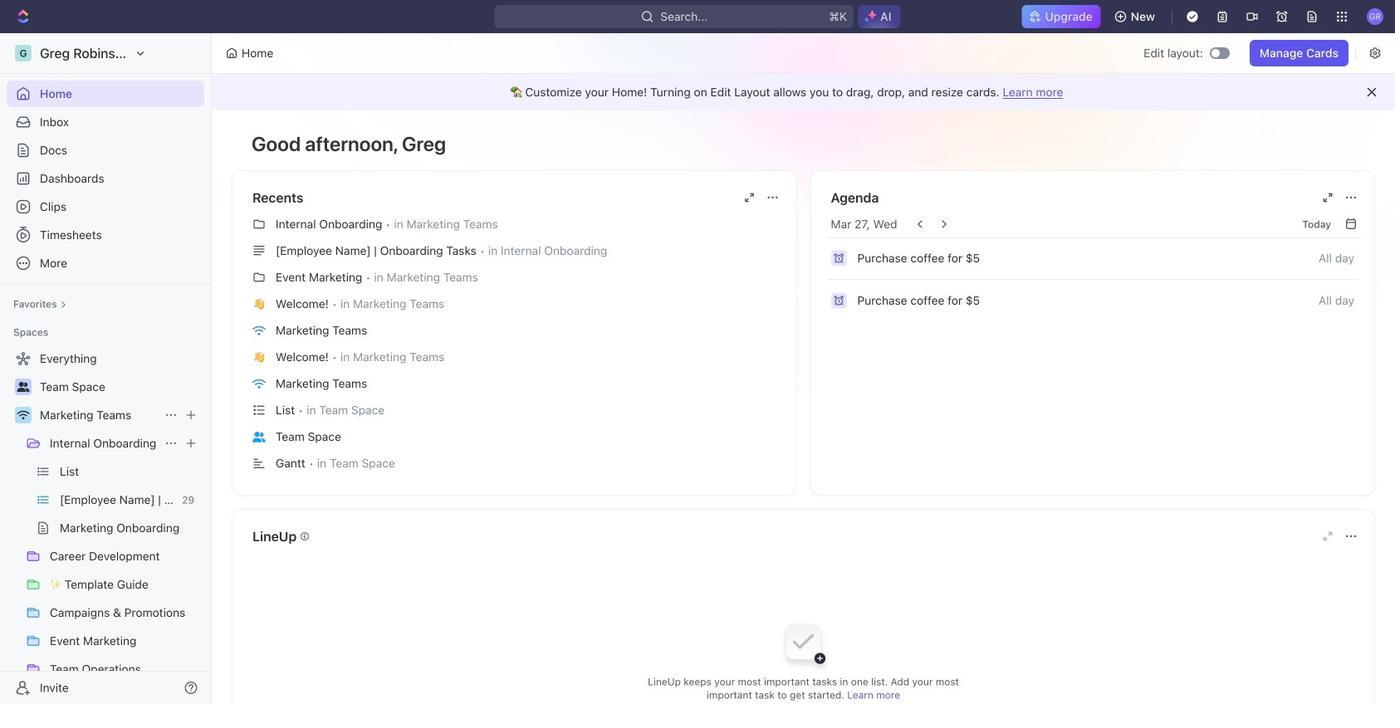 Task type: describe. For each thing, give the bounding box(es) containing it.
greg robinson's workspace, , element
[[15, 45, 32, 61]]

wifi image
[[17, 410, 29, 420]]

tree inside sidebar navigation
[[7, 346, 204, 705]]



Task type: locate. For each thing, give the bounding box(es) containing it.
0 horizontal spatial user group image
[[17, 382, 29, 392]]

2 wifi image from the top
[[253, 379, 266, 389]]

0 vertical spatial wifi image
[[253, 326, 266, 336]]

user group image inside sidebar navigation
[[17, 382, 29, 392]]

tree
[[7, 346, 204, 705]]

1 horizontal spatial user group image
[[253, 432, 266, 443]]

user group image
[[17, 382, 29, 392], [253, 432, 266, 443]]

sidebar navigation
[[0, 33, 215, 705]]

wifi image
[[253, 326, 266, 336], [253, 379, 266, 389]]

alert
[[212, 74, 1396, 111]]

0 vertical spatial user group image
[[17, 382, 29, 392]]

1 vertical spatial wifi image
[[253, 379, 266, 389]]

1 wifi image from the top
[[253, 326, 266, 336]]

1 vertical spatial user group image
[[253, 432, 266, 443]]



Task type: vqa. For each thing, say whether or not it's contained in the screenshot.
Upgrade link
no



